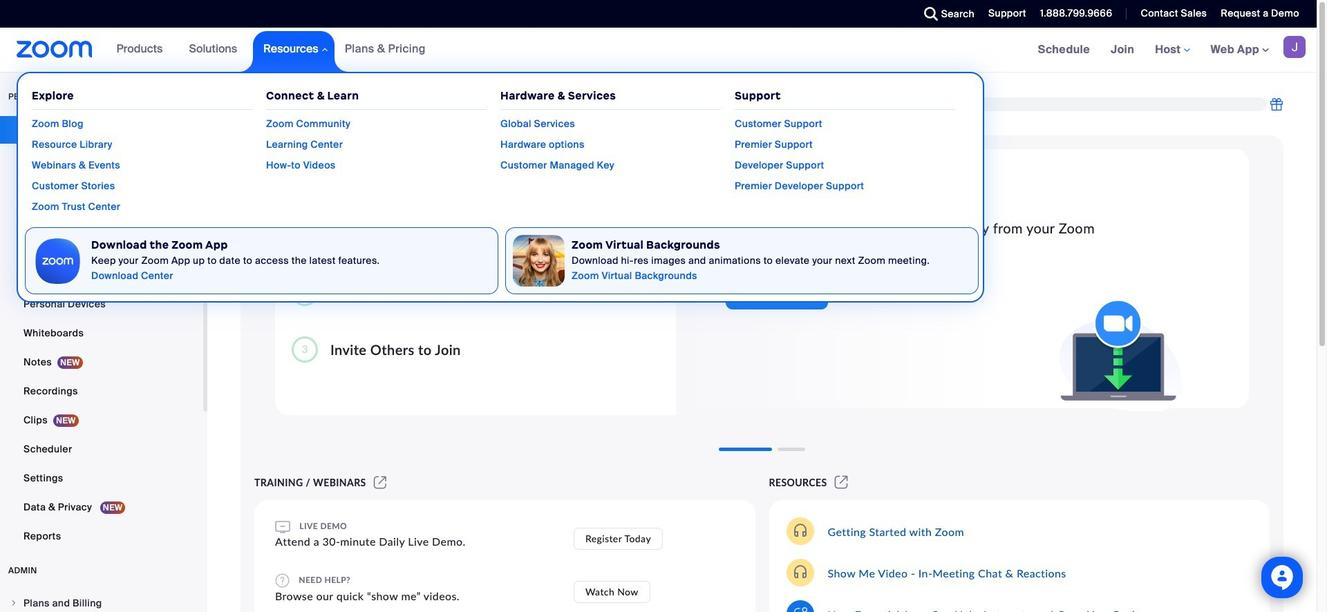Task type: describe. For each thing, give the bounding box(es) containing it.
download zoom client image
[[33, 235, 84, 287]]

meetings navigation
[[1028, 28, 1317, 73]]

profile picture image
[[1284, 36, 1306, 58]]

product information navigation
[[17, 28, 986, 303]]



Task type: locate. For each thing, give the bounding box(es) containing it.
window new image
[[372, 477, 389, 489], [833, 477, 850, 489]]

1 horizontal spatial window new image
[[833, 477, 850, 489]]

zoom virtual backgrounds image
[[513, 235, 565, 287]]

menu item
[[0, 590, 203, 612]]

personal menu menu
[[0, 116, 203, 552]]

0 horizontal spatial window new image
[[372, 477, 389, 489]]

1 window new image from the left
[[372, 477, 389, 489]]

2 window new image from the left
[[833, 477, 850, 489]]

right image
[[10, 599, 18, 608]]

banner
[[0, 28, 1317, 303]]

zoom logo image
[[17, 41, 92, 58]]



Task type: vqa. For each thing, say whether or not it's contained in the screenshot.
banner
yes



